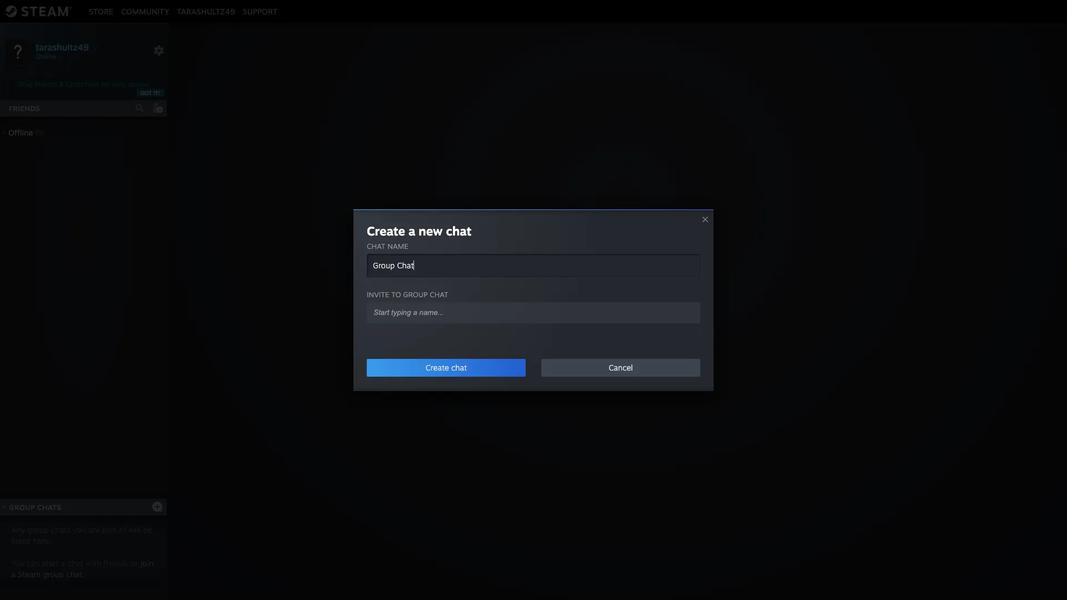 Task type: vqa. For each thing, say whether or not it's contained in the screenshot.
Invites
no



Task type: describe. For each thing, give the bounding box(es) containing it.
a for new
[[409, 223, 416, 238]]

you
[[11, 559, 25, 568]]

any
[[11, 526, 25, 535]]

create a new chat
[[367, 223, 472, 238]]

will
[[129, 526, 141, 535]]

cancel button
[[542, 359, 701, 377]]

0 vertical spatial friends
[[35, 80, 57, 88]]

steam
[[18, 570, 41, 579]]

listed
[[11, 537, 31, 546]]

with
[[86, 559, 101, 568]]

0 vertical spatial to
[[392, 290, 401, 299]]

tarashultz49 link
[[173, 6, 239, 16]]

1 vertical spatial or
[[131, 559, 138, 568]]

1 vertical spatial to
[[662, 318, 671, 329]]

Start typing a name... text field
[[373, 308, 686, 317]]

collapse chats list image
[[0, 505, 13, 510]]

start!
[[673, 318, 695, 329]]

name
[[388, 242, 409, 251]]

any group chats you are part of will be listed here.
[[11, 526, 152, 546]]

manage friends list settings image
[[153, 45, 165, 56]]

join
[[141, 559, 154, 568]]

of
[[119, 526, 126, 535]]

you can start a chat with friends or
[[11, 559, 141, 568]]

add a friend image
[[151, 102, 164, 114]]

store link
[[85, 6, 117, 16]]

for
[[101, 80, 110, 88]]

create a group chat image
[[152, 501, 163, 512]]

1 vertical spatial friends
[[9, 104, 40, 113]]

invite
[[367, 290, 390, 299]]

a for steam
[[11, 570, 15, 579]]

drag friends & chats here for easy access
[[18, 80, 149, 88]]

chats
[[51, 526, 71, 535]]

store
[[89, 6, 113, 16]]

invite to group chat
[[367, 290, 449, 299]]

group inside join a steam group chat.
[[43, 570, 64, 579]]

0 horizontal spatial chats
[[37, 503, 61, 512]]

chat inside button
[[452, 363, 467, 372]]

chat.
[[66, 570, 84, 579]]

0 vertical spatial or
[[601, 318, 610, 329]]

1 vertical spatial group
[[9, 503, 35, 512]]

create for create chat
[[426, 363, 449, 372]]



Task type: locate. For each thing, give the bounding box(es) containing it.
0 horizontal spatial chat
[[367, 242, 386, 251]]

1 horizontal spatial tarashultz49
[[177, 6, 235, 16]]

tarashultz49 left support link
[[177, 6, 235, 16]]

easy
[[112, 80, 126, 88]]

0 vertical spatial group
[[612, 318, 638, 329]]

1 horizontal spatial chat
[[640, 318, 659, 329]]

or right 'friend'
[[601, 318, 610, 329]]

you
[[73, 526, 86, 535]]

to
[[392, 290, 401, 299], [662, 318, 671, 329]]

join a steam group chat.
[[11, 559, 154, 579]]

friends down the drag
[[9, 104, 40, 113]]

to left start!
[[662, 318, 671, 329]]

click
[[543, 318, 563, 329]]

&
[[59, 80, 64, 88]]

friend
[[573, 318, 599, 329]]

1 horizontal spatial to
[[662, 318, 671, 329]]

chat name
[[367, 242, 409, 251]]

offline
[[8, 128, 33, 137]]

part
[[102, 526, 117, 535]]

to right invite
[[392, 290, 401, 299]]

or
[[601, 318, 610, 329], [131, 559, 138, 568]]

1 horizontal spatial group
[[612, 318, 638, 329]]

2 vertical spatial group
[[43, 570, 64, 579]]

community link
[[117, 6, 173, 16]]

create
[[367, 223, 405, 238], [426, 363, 449, 372]]

a right click
[[565, 318, 570, 329]]

are
[[88, 526, 100, 535]]

here.
[[33, 537, 51, 546]]

1 horizontal spatial create
[[426, 363, 449, 372]]

a down you
[[11, 570, 15, 579]]

None text field
[[367, 254, 701, 277]]

0 vertical spatial tarashultz49
[[177, 6, 235, 16]]

group chats
[[9, 503, 61, 512]]

join a steam group chat. link
[[11, 559, 154, 579]]

friends
[[35, 80, 57, 88], [9, 104, 40, 113]]

0 horizontal spatial create
[[367, 223, 405, 238]]

0 horizontal spatial or
[[131, 559, 138, 568]]

chat
[[446, 223, 472, 238], [430, 290, 449, 299], [452, 363, 467, 372], [68, 559, 83, 568]]

create chat
[[426, 363, 467, 372]]

friends left &
[[35, 80, 57, 88]]

support
[[243, 6, 278, 16]]

group right invite
[[403, 290, 428, 299]]

0 vertical spatial group
[[403, 290, 428, 299]]

group
[[612, 318, 638, 329], [9, 503, 35, 512]]

1 horizontal spatial or
[[601, 318, 610, 329]]

group down the "start"
[[43, 570, 64, 579]]

group inside any group chats you are part of will be listed here.
[[28, 526, 49, 535]]

be
[[143, 526, 152, 535]]

can
[[27, 559, 40, 568]]

group right 'friend'
[[612, 318, 638, 329]]

a
[[409, 223, 416, 238], [565, 318, 570, 329], [61, 559, 65, 568], [11, 570, 15, 579]]

or left join
[[131, 559, 138, 568]]

new
[[419, 223, 443, 238]]

tarashultz49
[[177, 6, 235, 16], [36, 41, 89, 53]]

friends
[[104, 559, 128, 568]]

community
[[121, 6, 169, 16]]

start
[[42, 559, 59, 568]]

cancel
[[609, 363, 633, 372]]

chats up chats
[[37, 503, 61, 512]]

1 vertical spatial tarashultz49
[[36, 41, 89, 53]]

chat left name
[[367, 242, 386, 251]]

here
[[85, 80, 99, 88]]

chats right &
[[66, 80, 84, 88]]

0 horizontal spatial tarashultz49
[[36, 41, 89, 53]]

a left 'new'
[[409, 223, 416, 238]]

support link
[[239, 6, 281, 16]]

group
[[403, 290, 428, 299], [28, 526, 49, 535], [43, 570, 64, 579]]

drag
[[18, 80, 33, 88]]

chats
[[66, 80, 84, 88], [37, 503, 61, 512]]

1 vertical spatial create
[[426, 363, 449, 372]]

a for friend
[[565, 318, 570, 329]]

a right the "start"
[[61, 559, 65, 568]]

1 horizontal spatial chats
[[66, 80, 84, 88]]

0 vertical spatial chats
[[66, 80, 84, 88]]

search my friends list image
[[135, 103, 145, 113]]

1 vertical spatial chat
[[640, 318, 659, 329]]

group up "here."
[[28, 526, 49, 535]]

create chat button
[[367, 359, 526, 377]]

create for create a new chat
[[367, 223, 405, 238]]

0 horizontal spatial group
[[9, 503, 35, 512]]

a inside join a steam group chat.
[[11, 570, 15, 579]]

create inside the 'create chat' button
[[426, 363, 449, 372]]

chat
[[367, 242, 386, 251], [640, 318, 659, 329]]

0 vertical spatial create
[[367, 223, 405, 238]]

0 horizontal spatial to
[[392, 290, 401, 299]]

access
[[128, 80, 149, 88]]

click a friend or group chat to start!
[[543, 318, 695, 329]]

1 vertical spatial group
[[28, 526, 49, 535]]

chat left start!
[[640, 318, 659, 329]]

group up any
[[9, 503, 35, 512]]

0 vertical spatial chat
[[367, 242, 386, 251]]

tarashultz49 up &
[[36, 41, 89, 53]]

1 vertical spatial chats
[[37, 503, 61, 512]]



